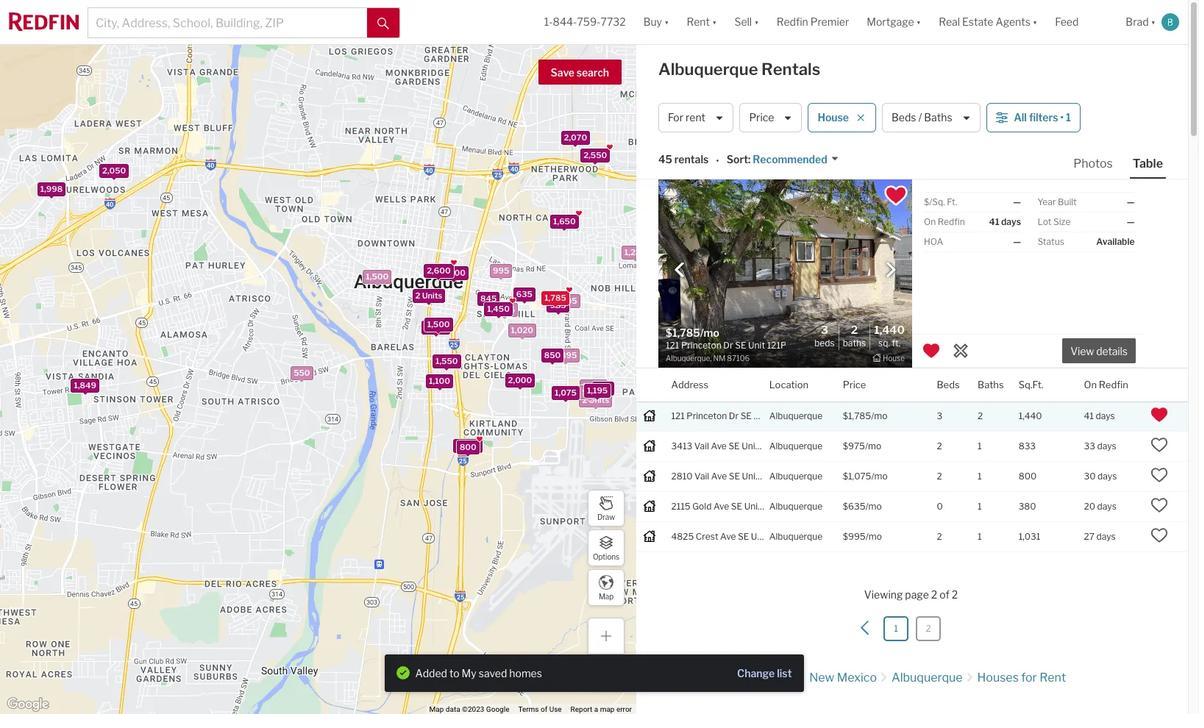 Task type: vqa. For each thing, say whether or not it's contained in the screenshot.
on
yes



Task type: locate. For each thing, give the bounding box(es) containing it.
▾ for buy ▾
[[664, 16, 669, 28]]

baths left sq.
[[843, 338, 866, 349]]

380
[[1019, 501, 1036, 512]]

unit right dr
[[754, 410, 771, 421]]

favorite this home image
[[1151, 436, 1169, 454], [1151, 466, 1169, 484], [1151, 496, 1169, 514]]

vail right the '3413'
[[694, 440, 709, 451]]

units down 2,600
[[422, 290, 442, 301]]

for rent button
[[658, 103, 734, 132]]

1 horizontal spatial price button
[[843, 369, 866, 402]]

0 horizontal spatial 800
[[459, 442, 476, 452]]

1 horizontal spatial 800
[[1019, 471, 1037, 482]]

1 horizontal spatial 2,550
[[583, 150, 607, 160]]

1 inside button
[[1066, 111, 1071, 124]]

favorite this home image right 30 days
[[1151, 466, 1169, 484]]

2
[[415, 290, 420, 301], [851, 324, 858, 337], [582, 395, 587, 405], [978, 410, 983, 421], [937, 440, 942, 451], [937, 471, 942, 482], [937, 531, 942, 542], [931, 588, 937, 601], [952, 588, 958, 601], [926, 623, 931, 634]]

map
[[599, 592, 614, 601], [429, 706, 444, 714]]

favorite this home image down unfavorite this home image
[[1151, 436, 1169, 454]]

photos
[[1074, 157, 1113, 171]]

1,785
[[544, 293, 566, 303]]

all
[[1014, 111, 1027, 124]]

2 vertical spatial baths
[[978, 379, 1004, 390]]

41 left lot
[[989, 216, 1000, 227]]

dr
[[729, 410, 739, 421]]

2 horizontal spatial beds
[[937, 379, 960, 390]]

— for built
[[1127, 196, 1135, 207]]

1 horizontal spatial on
[[1084, 379, 1097, 390]]

1,500
[[366, 271, 388, 282], [427, 319, 450, 329]]

beds inside beds / baths button
[[892, 111, 916, 124]]

for rent
[[668, 111, 706, 124]]

list
[[777, 667, 792, 680]]

section containing added to my saved homes
[[384, 654, 804, 692]]

ave for 2810
[[711, 471, 727, 482]]

2115
[[671, 501, 691, 512]]

map for map data ©2023 google
[[429, 706, 444, 714]]

0 horizontal spatial 2,550
[[456, 441, 480, 451]]

2,050
[[102, 166, 126, 176]]

ave up 2115 gold ave se unit unitc
[[711, 471, 727, 482]]

days left lot
[[1001, 216, 1021, 227]]

0 horizontal spatial 2 units
[[415, 290, 442, 301]]

1 horizontal spatial units
[[589, 395, 609, 405]]

0 vertical spatial 41
[[989, 216, 1000, 227]]

/mo
[[871, 410, 888, 421], [865, 440, 881, 451], [871, 471, 888, 482], [866, 501, 882, 512], [866, 531, 882, 542]]

gold
[[692, 501, 712, 512]]

0 vertical spatial •
[[1060, 111, 1064, 124]]

1 horizontal spatial rent
[[1040, 671, 1066, 685]]

2 units down 970
[[582, 395, 609, 405]]

estate
[[962, 16, 994, 28]]

0 vertical spatial price
[[749, 111, 774, 124]]

days right the 33
[[1097, 440, 1117, 451]]

2 favorite this home image from the top
[[1151, 466, 1169, 484]]

1,650
[[553, 216, 575, 227]]

1 vertical spatial 1,500
[[427, 319, 450, 329]]

▾ left the sell
[[712, 16, 717, 28]]

/mo down the $635 /mo
[[866, 531, 882, 542]]

1 vertical spatial favorite this home image
[[1151, 466, 1169, 484]]

section
[[384, 654, 804, 692]]

0 horizontal spatial 3
[[821, 324, 828, 337]]

save search
[[551, 66, 609, 79]]

ft. right $/sq.
[[947, 196, 957, 207]]

0 vertical spatial 3
[[821, 324, 828, 337]]

map inside map button
[[599, 592, 614, 601]]

of left "use"
[[541, 706, 548, 714]]

▾ for mortgage ▾
[[916, 16, 921, 28]]

2 vertical spatial beds
[[937, 379, 960, 390]]

985
[[550, 300, 566, 311]]

0 vertical spatial 1,500
[[366, 271, 388, 282]]

price button up $1,785
[[843, 369, 866, 402]]

favorite this home image
[[1151, 526, 1169, 544]]

800
[[459, 442, 476, 452], [1019, 471, 1037, 482]]

days for 1,031
[[1097, 531, 1116, 542]]

0 vertical spatial 1,440
[[874, 324, 905, 337]]

se down 2810 vail ave se unit unita
[[731, 501, 742, 512]]

1 vertical spatial map
[[429, 706, 444, 714]]

0 horizontal spatial units
[[422, 290, 442, 301]]

2,550
[[583, 150, 607, 160], [456, 441, 480, 451]]

beds / baths
[[892, 111, 952, 124]]

1 vertical spatial •
[[716, 154, 719, 167]]

1,440 up sq.
[[874, 324, 905, 337]]

view details button
[[1062, 339, 1136, 364]]

days for 1,440
[[1096, 410, 1115, 421]]

days right 30
[[1098, 471, 1117, 482]]

unit left 01
[[742, 440, 759, 451]]

sell
[[735, 16, 752, 28]]

unit for 4
[[751, 531, 768, 542]]

1 horizontal spatial baths
[[924, 111, 952, 124]]

on redfin down $/sq. ft. on the right top of page
[[924, 216, 965, 227]]

3 favorite this home image from the top
[[1151, 496, 1169, 514]]

1,440 for 1,440 sq. ft.
[[874, 324, 905, 337]]

princeton
[[687, 410, 727, 421]]

albuquerque down unita at the bottom right of the page
[[769, 501, 823, 512]]

next button image
[[884, 262, 898, 277]]

41 days left lot
[[989, 216, 1021, 227]]

2 units down 2,600
[[415, 290, 442, 301]]

▾ right the sell
[[754, 16, 759, 28]]

real estate agents ▾ button
[[930, 0, 1046, 44]]

0 horizontal spatial beds
[[815, 338, 835, 349]]

map down options
[[599, 592, 614, 601]]

▾ right buy
[[664, 16, 669, 28]]

terms
[[518, 706, 539, 714]]

1 horizontal spatial 41 days
[[1084, 410, 1115, 421]]

ave right crest
[[720, 531, 736, 542]]

4
[[770, 531, 776, 542]]

beds down x-out this home icon
[[937, 379, 960, 390]]

real estate agents ▾
[[939, 16, 1038, 28]]

1 vertical spatial 41 days
[[1084, 410, 1115, 421]]

sell ▾ button
[[726, 0, 768, 44]]

ave up 2810 vail ave se unit unita
[[711, 440, 727, 451]]

beds left /
[[892, 111, 916, 124]]

1 vertical spatial vail
[[695, 471, 709, 482]]

3 inside 3 beds
[[821, 324, 828, 337]]

0 horizontal spatial rent
[[687, 16, 710, 28]]

3 ▾ from the left
[[754, 16, 759, 28]]

▾ for brad ▾
[[1151, 16, 1156, 28]]

days right 20
[[1097, 501, 1117, 512]]

se left 4
[[738, 531, 749, 542]]

google image
[[4, 695, 52, 714]]

27
[[1084, 531, 1095, 542]]

brad
[[1126, 16, 1149, 28]]

ave for 2115
[[714, 501, 729, 512]]

of right page
[[940, 588, 950, 601]]

unfavorite this home image
[[923, 342, 940, 360]]

1 horizontal spatial 41
[[1084, 410, 1094, 421]]

new mexico link
[[809, 671, 877, 685]]

:
[[748, 153, 751, 166]]

©2023
[[462, 706, 484, 714]]

se for unitc
[[731, 501, 742, 512]]

agents
[[996, 16, 1031, 28]]

3 left 2 baths
[[821, 324, 828, 337]]

details
[[1096, 345, 1128, 358]]

rent
[[687, 16, 710, 28], [1040, 671, 1066, 685]]

on redfin down details
[[1084, 379, 1128, 390]]

— for size
[[1127, 216, 1135, 227]]

available
[[1096, 236, 1135, 247]]

previous button image
[[672, 262, 687, 277]]

0 vertical spatial rent
[[687, 16, 710, 28]]

1,998
[[40, 184, 62, 194]]

1-
[[544, 16, 553, 28]]

1 horizontal spatial beds
[[892, 111, 916, 124]]

6 ▾ from the left
[[1151, 16, 1156, 28]]

mortgage
[[867, 16, 914, 28]]

days right 27
[[1097, 531, 1116, 542]]

— left year
[[1013, 196, 1021, 207]]

1 vertical spatial 2 units
[[582, 395, 609, 405]]

1,595
[[555, 296, 577, 306]]

price up $1,785
[[843, 379, 866, 390]]

• right filters
[[1060, 111, 1064, 124]]

vail right 2810
[[695, 471, 709, 482]]

1,440 up the 833
[[1019, 410, 1042, 421]]

unit left 'unitc'
[[744, 501, 761, 512]]

0 horizontal spatial of
[[541, 706, 548, 714]]

x-out this home image
[[952, 342, 970, 360]]

1 ▾ from the left
[[664, 16, 669, 28]]

on down 'view'
[[1084, 379, 1097, 390]]

new mexico
[[809, 671, 877, 685]]

2,400
[[442, 268, 465, 278]]

1 horizontal spatial on redfin
[[1084, 379, 1128, 390]]

▾
[[664, 16, 669, 28], [712, 16, 717, 28], [754, 16, 759, 28], [916, 16, 921, 28], [1033, 16, 1038, 28], [1151, 16, 1156, 28]]

1 vertical spatial baths
[[843, 338, 866, 349]]

0 vertical spatial beds
[[892, 111, 916, 124]]

albuquerque down 'unitc'
[[769, 531, 823, 542]]

days for 833
[[1097, 440, 1117, 451]]

favorite button checkbox
[[884, 183, 909, 208]]

unit left unita at the bottom right of the page
[[742, 471, 759, 482]]

▾ for rent ▾
[[712, 16, 717, 28]]

/mo up $975 /mo
[[871, 410, 888, 421]]

/mo down $1,075 /mo
[[866, 501, 882, 512]]

$995 /mo
[[843, 531, 882, 542]]

—
[[1013, 196, 1021, 207], [1127, 196, 1135, 207], [1127, 216, 1135, 227], [1013, 236, 1021, 247]]

unit left 4
[[751, 531, 768, 542]]

ave for 3413
[[711, 440, 727, 451]]

se for 01
[[729, 440, 740, 451]]

/mo up the $635 /mo
[[871, 471, 888, 482]]

days up 33 days at the bottom right of page
[[1096, 410, 1115, 421]]

2 vertical spatial favorite this home image
[[1151, 496, 1169, 514]]

beds left 2 baths
[[815, 338, 835, 349]]

1,849
[[74, 380, 96, 391]]

baths right /
[[924, 111, 952, 124]]

heading
[[666, 326, 785, 364]]

1 vertical spatial ft.
[[892, 338, 901, 349]]

2,600
[[426, 266, 450, 276]]

975
[[582, 387, 598, 397]]

user photo image
[[1162, 13, 1179, 31]]

on up 'hoa' at top right
[[924, 216, 936, 227]]

0 horizontal spatial price
[[749, 111, 774, 124]]

1,500 left 2,600
[[366, 271, 388, 282]]

ft. right sq.
[[892, 338, 901, 349]]

41 days up 33 days at the bottom right of page
[[1084, 410, 1115, 421]]

0 horizontal spatial on redfin
[[924, 216, 965, 227]]

ft. inside "1,440 sq. ft."
[[892, 338, 901, 349]]

rent right buy ▾
[[687, 16, 710, 28]]

redfin premier
[[777, 16, 849, 28]]

albuquerque down rent ▾ button at the top right of the page
[[658, 60, 758, 79]]

0 horizontal spatial on
[[924, 216, 936, 227]]

1 vertical spatial 1,440
[[1019, 410, 1042, 421]]

0 vertical spatial 800
[[459, 442, 476, 452]]

• inside 45 rentals •
[[716, 154, 719, 167]]

units down 970
[[589, 395, 609, 405]]

1,500 up "1,550"
[[427, 319, 450, 329]]

1 horizontal spatial price
[[843, 379, 866, 390]]

year built
[[1038, 196, 1077, 207]]

1 vertical spatial 2,550
[[456, 441, 480, 451]]

0 horizontal spatial 1,440
[[874, 324, 905, 337]]

• left sort
[[716, 154, 719, 167]]

▾ right the mortgage
[[916, 16, 921, 28]]

/mo for $1,075
[[871, 471, 888, 482]]

redfin inside button
[[777, 16, 808, 28]]

41 up the 33
[[1084, 410, 1094, 421]]

1 horizontal spatial 3
[[937, 410, 943, 421]]

se up 2115 gold ave se unit unitc
[[729, 471, 740, 482]]

— down table button
[[1127, 196, 1135, 207]]

0 vertical spatial favorite this home image
[[1151, 436, 1169, 454]]

submit search image
[[377, 17, 389, 29]]

1 vertical spatial on
[[1084, 379, 1097, 390]]

buy
[[644, 16, 662, 28]]

$1,785
[[843, 410, 871, 421]]

4 ▾ from the left
[[916, 16, 921, 28]]

0 horizontal spatial •
[[716, 154, 719, 167]]

1,550
[[435, 356, 458, 367]]

1 horizontal spatial ft.
[[947, 196, 957, 207]]

saved
[[479, 667, 507, 679]]

map left data
[[429, 706, 444, 714]]

mortgage ▾ button
[[858, 0, 930, 44]]

1 vertical spatial beds
[[815, 338, 835, 349]]

0 vertical spatial vail
[[694, 440, 709, 451]]

unfavorite this home image
[[1151, 406, 1169, 423]]

0 vertical spatial units
[[422, 290, 442, 301]]

/mo for $975
[[865, 440, 881, 451]]

0 vertical spatial baths
[[924, 111, 952, 124]]

0 vertical spatial on
[[924, 216, 936, 227]]

unitc
[[763, 501, 790, 512]]

price
[[749, 111, 774, 124], [843, 379, 866, 390]]

30 days
[[1084, 471, 1117, 482]]

se right dr
[[741, 410, 752, 421]]

sq.
[[878, 338, 890, 349]]

/mo for $995
[[866, 531, 882, 542]]

data
[[446, 706, 460, 714]]

remove house image
[[856, 113, 865, 122]]

45
[[658, 153, 672, 166]]

0 horizontal spatial ft.
[[892, 338, 901, 349]]

1 vertical spatial price button
[[843, 369, 866, 402]]

baths left sq.ft.
[[978, 379, 1004, 390]]

1 vertical spatial 3
[[937, 410, 943, 421]]

1,195
[[587, 385, 607, 396]]

rent right for
[[1040, 671, 1066, 685]]

albuquerque down 121princeto
[[769, 440, 823, 451]]

se for 121princeto
[[741, 410, 752, 421]]

sort :
[[727, 153, 751, 166]]

$635 /mo
[[843, 501, 882, 512]]

— up available
[[1127, 216, 1135, 227]]

price up ":"
[[749, 111, 774, 124]]

3 down beds button at the right bottom
[[937, 410, 943, 421]]

1 horizontal spatial •
[[1060, 111, 1064, 124]]

• inside button
[[1060, 111, 1064, 124]]

price button
[[740, 103, 802, 132], [843, 369, 866, 402]]

$/sq. ft.
[[924, 196, 957, 207]]

1 favorite this home image from the top
[[1151, 436, 1169, 454]]

1 horizontal spatial 2 units
[[582, 395, 609, 405]]

price button up the recommended at the right top of the page
[[740, 103, 802, 132]]

size
[[1054, 216, 1071, 227]]

1 vertical spatial of
[[541, 706, 548, 714]]

0 vertical spatial map
[[599, 592, 614, 601]]

se down dr
[[729, 440, 740, 451]]

▾ right the 'agents'
[[1033, 16, 1038, 28]]

2 horizontal spatial baths
[[978, 379, 1004, 390]]

/mo up $1,075 /mo
[[865, 440, 881, 451]]

▾ right the brad
[[1151, 16, 1156, 28]]

45 rentals •
[[658, 153, 719, 167]]

favorite this home image up favorite this home image
[[1151, 496, 1169, 514]]

rent inside rent ▾ dropdown button
[[687, 16, 710, 28]]

1 horizontal spatial map
[[599, 592, 614, 601]]

view details
[[1071, 345, 1128, 358]]

albuquerque rentals
[[658, 60, 821, 79]]

report
[[571, 706, 592, 714]]

0 horizontal spatial 41 days
[[989, 216, 1021, 227]]

ave right gold
[[714, 501, 729, 512]]

2 ▾ from the left
[[712, 16, 717, 28]]

1 horizontal spatial 1,440
[[1019, 410, 1042, 421]]

0 vertical spatial of
[[940, 588, 950, 601]]

unit for unitc
[[744, 501, 761, 512]]

0 vertical spatial price button
[[740, 103, 802, 132]]

0 horizontal spatial map
[[429, 706, 444, 714]]

1,440
[[874, 324, 905, 337], [1019, 410, 1042, 421]]



Task type: describe. For each thing, give the bounding box(es) containing it.
$975
[[843, 440, 865, 451]]

sort
[[727, 153, 748, 166]]

0 horizontal spatial 41
[[989, 216, 1000, 227]]

1,095
[[582, 381, 605, 391]]

33
[[1084, 440, 1095, 451]]

27 days
[[1084, 531, 1116, 542]]

lot
[[1038, 216, 1052, 227]]

0 horizontal spatial 1,500
[[366, 271, 388, 282]]

draw button
[[588, 490, 625, 527]]

terms of use link
[[518, 706, 562, 714]]

for
[[1021, 671, 1037, 685]]

added to my saved homes
[[415, 667, 542, 679]]

albuquerque down the 'location' button
[[769, 410, 823, 421]]

3 for 3 beds
[[821, 324, 828, 337]]

new
[[809, 671, 835, 685]]

report a map error link
[[571, 706, 632, 714]]

1 vertical spatial rent
[[1040, 671, 1066, 685]]

built
[[1058, 196, 1077, 207]]

— for ft.
[[1013, 196, 1021, 207]]

a
[[594, 706, 598, 714]]

favorite this home image for 30 days
[[1151, 466, 1169, 484]]

favorite button image
[[884, 183, 909, 208]]

1 horizontal spatial of
[[940, 588, 950, 601]]

1 for 1,031
[[978, 531, 982, 542]]

/mo for $1,785
[[871, 410, 888, 421]]

3 for 3
[[937, 410, 943, 421]]

7732
[[601, 16, 626, 28]]

view
[[1071, 345, 1094, 358]]

1 vertical spatial price
[[843, 379, 866, 390]]

beds button
[[937, 369, 960, 402]]

map region
[[0, 1, 764, 714]]

albuquerque up 'unitc'
[[769, 471, 823, 482]]

buy ▾ button
[[644, 0, 669, 44]]

change list button
[[737, 666, 792, 680]]

844-
[[553, 16, 577, 28]]

850
[[544, 350, 560, 361]]

year
[[1038, 196, 1056, 207]]

beds for beds / baths
[[892, 111, 916, 124]]

1,440 for 1,440
[[1019, 410, 1042, 421]]

5 ▾ from the left
[[1033, 16, 1038, 28]]

buy ▾ button
[[635, 0, 678, 44]]

2 link
[[916, 617, 941, 642]]

vail for 2810
[[695, 471, 709, 482]]

995
[[493, 266, 509, 276]]

33 days
[[1084, 440, 1117, 451]]

ave for 4825
[[720, 531, 736, 542]]

days for 380
[[1097, 501, 1117, 512]]

2810 vail ave se unit unita
[[671, 471, 787, 482]]

use
[[549, 706, 562, 714]]

house button
[[808, 103, 876, 132]]

$1,075
[[843, 471, 871, 482]]

$995
[[843, 531, 866, 542]]

unit for unita
[[742, 471, 759, 482]]

$/sq.
[[924, 196, 945, 207]]

/mo for $635
[[866, 501, 882, 512]]

recommended button
[[751, 153, 839, 167]]

121
[[671, 410, 685, 421]]

unit for 121princeto
[[754, 410, 771, 421]]

location
[[769, 379, 809, 390]]

map data ©2023 google
[[429, 706, 509, 714]]

favorite this home image for 20 days
[[1151, 496, 1169, 514]]

1 for 380
[[978, 501, 982, 512]]

1,031
[[1019, 531, 1040, 542]]

save search button
[[538, 60, 622, 85]]

se for unita
[[729, 471, 740, 482]]

2 inside 2 baths
[[851, 324, 858, 337]]

2 baths
[[843, 324, 866, 349]]

page
[[905, 588, 929, 601]]

1 horizontal spatial 1,500
[[427, 319, 450, 329]]

1 for 833
[[978, 440, 982, 451]]

mortgage ▾
[[867, 16, 921, 28]]

$635
[[843, 501, 866, 512]]

options button
[[588, 530, 625, 566]]

house
[[818, 111, 849, 124]]

days for 800
[[1098, 471, 1117, 482]]

vail for 3413
[[694, 440, 709, 451]]

845
[[480, 293, 496, 304]]

1,395
[[555, 350, 577, 361]]

$1,785 /mo
[[843, 410, 888, 421]]

google
[[486, 706, 509, 714]]

1 vertical spatial 41
[[1084, 410, 1094, 421]]

houses
[[977, 671, 1019, 685]]

beds / baths button
[[882, 103, 981, 132]]

on redfin button
[[1084, 369, 1128, 402]]

rent ▾
[[687, 16, 717, 28]]

20
[[1084, 501, 1095, 512]]

1,000
[[424, 322, 447, 332]]

beds for beds button at the right bottom
[[937, 379, 960, 390]]

photos button
[[1071, 156, 1130, 177]]

2810
[[671, 471, 693, 482]]

map for map
[[599, 592, 614, 601]]

/
[[919, 111, 922, 124]]

baths inside button
[[924, 111, 952, 124]]

all filters • 1
[[1014, 111, 1071, 124]]

albuquerque down 2 link
[[892, 671, 963, 685]]

30
[[1084, 471, 1096, 482]]

City, Address, School, Building, ZIP search field
[[88, 8, 367, 38]]

3413
[[671, 440, 692, 451]]

terms of use
[[518, 706, 562, 714]]

— left status
[[1013, 236, 1021, 247]]

unit for 01
[[742, 440, 759, 451]]

lot size
[[1038, 216, 1071, 227]]

• for all filters • 1
[[1060, 111, 1064, 124]]

rent ▾ button
[[687, 0, 717, 44]]

0 horizontal spatial price button
[[740, 103, 802, 132]]

0 vertical spatial on redfin
[[924, 216, 965, 227]]

▾ for sell ▾
[[754, 16, 759, 28]]

1 vertical spatial 800
[[1019, 471, 1037, 482]]

on inside "button"
[[1084, 379, 1097, 390]]

report a map error
[[571, 706, 632, 714]]

1 vertical spatial units
[[589, 395, 609, 405]]

0 vertical spatial ft.
[[947, 196, 957, 207]]

0 vertical spatial 41 days
[[989, 216, 1021, 227]]

redfin inside "button"
[[1099, 379, 1128, 390]]

1 link
[[884, 617, 909, 642]]

albuquerque link
[[892, 671, 963, 685]]

recommended
[[753, 153, 827, 166]]

635
[[516, 289, 532, 299]]

0 horizontal spatial baths
[[843, 338, 866, 349]]

• for 45 rentals •
[[716, 154, 719, 167]]

favorite this home image for 33 days
[[1151, 436, 1169, 454]]

$1,075 /mo
[[843, 471, 888, 482]]

photo of 121 princeton dr se unit 121princeto, albuquerque, nm 87106 image
[[658, 180, 912, 368]]

1 vertical spatial on redfin
[[1084, 379, 1128, 390]]

to
[[449, 667, 460, 679]]

sq.ft.
[[1019, 379, 1044, 390]]

20 days
[[1084, 501, 1117, 512]]

1,285
[[624, 247, 646, 257]]

1,100
[[429, 376, 450, 386]]

map
[[600, 706, 615, 714]]

brad ▾
[[1126, 16, 1156, 28]]

se for 4
[[738, 531, 749, 542]]

0 vertical spatial 2 units
[[415, 290, 442, 301]]

800 inside map region
[[459, 442, 476, 452]]

0 vertical spatial 2,550
[[583, 150, 607, 160]]

1 for 800
[[978, 471, 982, 482]]

550
[[293, 368, 310, 378]]



